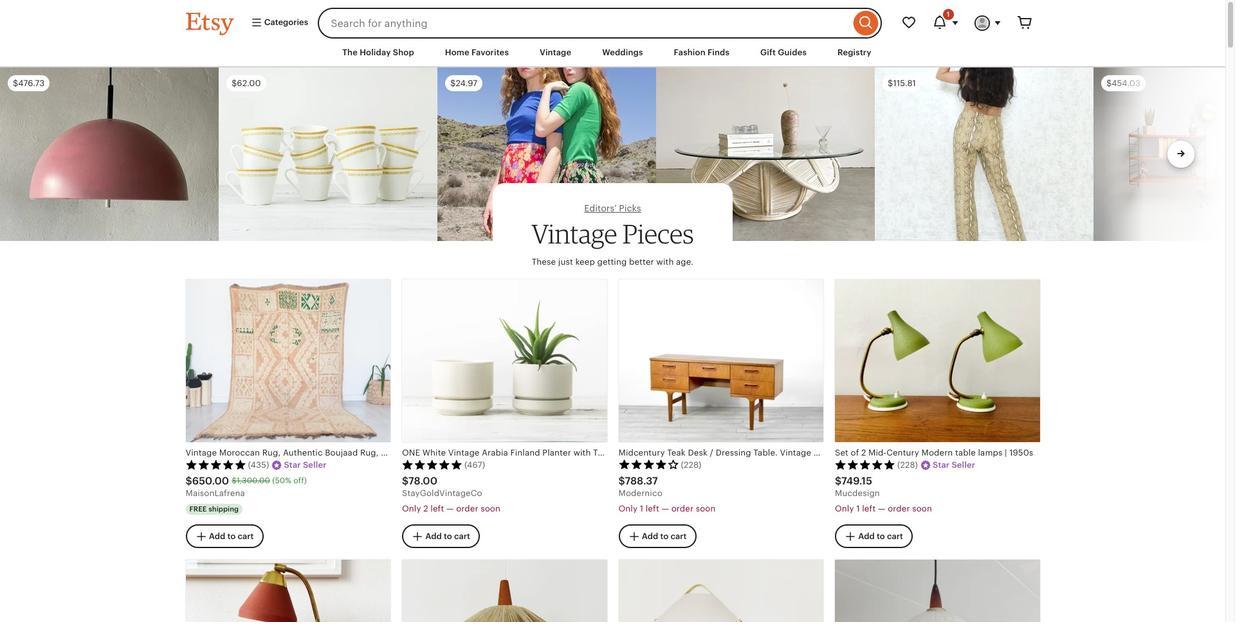Task type: locate. For each thing, give the bounding box(es) containing it.
4 add to cart from the left
[[859, 532, 903, 542]]

vintage moroccan rug, authentic boujaad rug, 5.5 ft x 9.8 ft image
[[186, 280, 391, 443]]

1 horizontal spatial order
[[672, 505, 694, 514]]

1 rug, from the left
[[262, 449, 281, 458]]

only down mucdesign
[[835, 505, 854, 514]]

1 horizontal spatial rug,
[[360, 449, 379, 458]]

2 horizontal spatial left
[[863, 505, 876, 514]]

order inside $ 788.37 modernico only 1 left — order soon
[[672, 505, 694, 514]]

menu bar
[[163, 39, 1064, 68]]

1 — from the left
[[447, 505, 454, 514]]

2 horizontal spatial 1
[[947, 10, 950, 18]]

ft left x
[[396, 449, 405, 458]]

2 horizontal spatial —
[[878, 505, 886, 514]]

guides
[[778, 48, 807, 57]]

order down "4 out of 5 stars" image
[[672, 505, 694, 514]]

order down danish at the bottom of the page
[[888, 505, 910, 514]]

— inside $ 749.15 mucdesign only 1 left — order soon
[[878, 505, 886, 514]]

2 horizontal spatial 5 out of 5 stars image
[[835, 460, 896, 471]]

add for 749.15
[[859, 532, 875, 542]]

2 order from the left
[[672, 505, 694, 514]]

1 horizontal spatial left
[[646, 505, 660, 514]]

rug, up the '(435)'
[[262, 449, 281, 458]]

to down $ 78.00 staygoldvintageco only 2 left — order soon in the left of the page
[[444, 532, 452, 542]]

vintage up 650.00
[[186, 449, 217, 458]]

3 soon from the left
[[913, 505, 933, 514]]

add to cart button down $ 749.15 mucdesign only 1 left — order soon
[[835, 525, 913, 549]]

1 add from the left
[[209, 532, 225, 542]]

2 star from the left
[[933, 461, 950, 471]]

1 horizontal spatial 2
[[862, 449, 867, 458]]

3 to from the left
[[661, 532, 669, 542]]

1 order from the left
[[456, 505, 479, 514]]

2 star seller from the left
[[933, 461, 976, 471]]

3 5 out of 5 stars image from the left
[[835, 460, 896, 471]]

weddings link
[[593, 41, 653, 64]]

|
[[1005, 449, 1008, 458]]

favorites
[[472, 48, 509, 57]]

0 horizontal spatial 2
[[424, 505, 428, 514]]

ft
[[396, 449, 405, 458], [429, 449, 439, 458]]

1 left from the left
[[431, 505, 444, 514]]

of
[[851, 449, 859, 458]]

2 / from the left
[[848, 449, 851, 458]]

2 horizontal spatial only
[[835, 505, 854, 514]]

650.00
[[192, 476, 229, 488]]

1 5 out of 5 stars image from the left
[[186, 460, 246, 471]]

0 horizontal spatial (228)
[[681, 461, 702, 471]]

getting
[[598, 257, 627, 267]]

vintage up the "just"
[[532, 218, 618, 250]]

fashion finds link
[[665, 41, 740, 64]]

2 soon from the left
[[696, 505, 716, 514]]

add for 788.37
[[642, 532, 659, 542]]

— down staygoldvintageco
[[447, 505, 454, 514]]

mid-
[[869, 449, 887, 458]]

1 horizontal spatial only
[[619, 505, 638, 514]]

$115.81 link
[[875, 68, 1094, 243]]

3 / from the left
[[878, 449, 881, 458]]

0 horizontal spatial /
[[710, 449, 714, 458]]

2 horizontal spatial order
[[888, 505, 910, 514]]

3 — from the left
[[878, 505, 886, 514]]

Search for anything text field
[[318, 8, 850, 39]]

1 add to cart button from the left
[[186, 525, 263, 549]]

left for 749.15
[[863, 505, 876, 514]]

4 add from the left
[[859, 532, 875, 542]]

/ left retro at the right bottom of the page
[[848, 449, 851, 458]]

— for 788.37
[[662, 505, 669, 514]]

seller for 650.00
[[303, 461, 327, 471]]

add to cart button down $ 788.37 modernico only 1 left — order soon at the bottom of page
[[619, 525, 697, 549]]

1 horizontal spatial —
[[662, 505, 669, 514]]

2 (228) from the left
[[898, 461, 918, 471]]

— down modernico
[[662, 505, 669, 514]]

rug, left 5.5
[[360, 449, 379, 458]]

1 horizontal spatial soon
[[696, 505, 716, 514]]

add down the free shipping
[[209, 532, 225, 542]]

3 order from the left
[[888, 505, 910, 514]]

1 star seller from the left
[[284, 461, 327, 471]]

2
[[862, 449, 867, 458], [424, 505, 428, 514]]

$ inside $ 78.00 staygoldvintageco only 2 left — order soon
[[402, 476, 409, 488]]

— down mucdesign
[[878, 505, 886, 514]]

1 cart from the left
[[238, 532, 254, 542]]

modern
[[814, 449, 845, 458], [922, 449, 953, 458]]

0 horizontal spatial star
[[284, 461, 301, 471]]

finds
[[708, 48, 730, 57]]

add to cart button down shipping
[[186, 525, 263, 549]]

left down mucdesign
[[863, 505, 876, 514]]

only for 749.15
[[835, 505, 854, 514]]

2 to from the left
[[444, 532, 452, 542]]

left down staygoldvintageco
[[431, 505, 444, 514]]

only down modernico
[[619, 505, 638, 514]]

just
[[558, 257, 573, 267]]

0 horizontal spatial seller
[[303, 461, 327, 471]]

to for 78.00
[[444, 532, 452, 542]]

order down staygoldvintageco
[[456, 505, 479, 514]]

(228) down desk
[[681, 461, 702, 471]]

gift
[[761, 48, 776, 57]]

2 down staygoldvintageco
[[424, 505, 428, 514]]

rug,
[[262, 449, 281, 458], [360, 449, 379, 458]]

$ inside $ 788.37 modernico only 1 left — order soon
[[619, 476, 625, 488]]

5 out of 5 stars image up 650.00
[[186, 460, 246, 471]]

5 out of 5 stars image down retro at the right bottom of the page
[[835, 460, 896, 471]]

(228) down century
[[898, 461, 918, 471]]

modern left table
[[922, 449, 953, 458]]

add to cart down $ 78.00 staygoldvintageco only 2 left — order soon in the left of the page
[[426, 532, 470, 542]]

add down staygoldvintageco
[[426, 532, 442, 542]]

2 horizontal spatial /
[[878, 449, 881, 458]]

to for 788.37
[[661, 532, 669, 542]]

2 rug, from the left
[[360, 449, 379, 458]]

star seller down authentic
[[284, 461, 327, 471]]

1 only from the left
[[402, 505, 421, 514]]

add to cart for 650.00
[[209, 532, 254, 542]]

1 horizontal spatial seller
[[952, 461, 976, 471]]

0 horizontal spatial modern
[[814, 449, 845, 458]]

left inside $ 78.00 staygoldvintageco only 2 left — order soon
[[431, 505, 444, 514]]

3 left from the left
[[863, 505, 876, 514]]

these just keep getting better with age.
[[532, 257, 694, 267]]

1 star from the left
[[284, 461, 301, 471]]

ft right the "9.8"
[[429, 449, 439, 458]]

set of 2 mid-century modern table lamps | 1950s
[[835, 449, 1034, 458]]

1 horizontal spatial 1
[[857, 505, 860, 514]]

2 only from the left
[[619, 505, 638, 514]]

soon inside $ 78.00 staygoldvintageco only 2 left — order soon
[[481, 505, 501, 514]]

1 add to cart from the left
[[209, 532, 254, 542]]

add to cart for 78.00
[[426, 532, 470, 542]]

home favorites link
[[436, 41, 519, 64]]

shipping
[[209, 506, 239, 514]]

vintage down search for anything text field
[[540, 48, 572, 57]]

x
[[408, 449, 412, 458]]

vintage moroccan rug, authentic boujaad rug, 5.5 ft x 9.8 ft
[[186, 449, 439, 458]]

(467)
[[465, 461, 485, 471]]

vintage
[[540, 48, 572, 57], [532, 218, 618, 250], [186, 449, 217, 458], [780, 449, 812, 458]]

1
[[947, 10, 950, 18], [640, 505, 644, 514], [857, 505, 860, 514]]

soon for 788.37
[[696, 505, 716, 514]]

2 add to cart button from the left
[[402, 525, 480, 549]]

star
[[284, 461, 301, 471], [933, 461, 950, 471]]

only
[[402, 505, 421, 514], [619, 505, 638, 514], [835, 505, 854, 514]]

1 vertical spatial 2
[[424, 505, 428, 514]]

2 add from the left
[[426, 532, 442, 542]]

0 horizontal spatial —
[[447, 505, 454, 514]]

desk
[[688, 449, 708, 458]]

cart down $ 749.15 mucdesign only 1 left — order soon
[[887, 532, 903, 542]]

(228)
[[681, 461, 702, 471], [898, 461, 918, 471]]

staygoldvintageco
[[402, 489, 482, 499]]

order inside $ 78.00 staygoldvintageco only 2 left — order soon
[[456, 505, 479, 514]]

1950s
[[1010, 449, 1034, 458]]

the holiday shop link
[[333, 41, 424, 64]]

left inside $ 749.15 mucdesign only 1 left — order soon
[[863, 505, 876, 514]]

add to cart down shipping
[[209, 532, 254, 542]]

to
[[227, 532, 236, 542], [444, 532, 452, 542], [661, 532, 669, 542], [877, 532, 885, 542]]

table
[[956, 449, 976, 458]]

2 add to cart from the left
[[426, 532, 470, 542]]

star down authentic
[[284, 461, 301, 471]]

4 to from the left
[[877, 532, 885, 542]]

cart for 749.15
[[887, 532, 903, 542]]

maisonlafrena
[[186, 489, 245, 499]]

0 horizontal spatial star seller
[[284, 461, 327, 471]]

gift guides link
[[751, 41, 817, 64]]

vintage pencil reed bell flower glass coffee table rattan postmodern mcm retro boho 70s 80s image
[[656, 68, 875, 241]]

0 horizontal spatial left
[[431, 505, 444, 514]]

moroccan
[[219, 449, 260, 458]]

5 out of 5 stars image for 749.15
[[835, 460, 896, 471]]

cart
[[238, 532, 254, 542], [454, 532, 470, 542], [671, 532, 687, 542], [887, 532, 903, 542]]

1 modern from the left
[[814, 449, 845, 458]]

soon down the (467)
[[481, 505, 501, 514]]

to down shipping
[[227, 532, 236, 542]]

left inside $ 788.37 modernico only 1 left — order soon
[[646, 505, 660, 514]]

add to cart button for 650.00
[[186, 525, 263, 549]]

$
[[186, 476, 192, 488], [402, 476, 409, 488], [619, 476, 625, 488], [835, 476, 842, 488], [232, 477, 237, 486]]

soon down style
[[913, 505, 933, 514]]

cart down $ 78.00 staygoldvintageco only 2 left — order soon in the left of the page
[[454, 532, 470, 542]]

0 horizontal spatial rug,
[[262, 449, 281, 458]]

1 (228) from the left
[[681, 461, 702, 471]]

add to cart button for 749.15
[[835, 525, 913, 549]]

1 horizontal spatial 5 out of 5 stars image
[[402, 460, 463, 471]]

2 left from the left
[[646, 505, 660, 514]]

add down modernico
[[642, 532, 659, 542]]

2 horizontal spatial soon
[[913, 505, 933, 514]]

1 seller from the left
[[303, 461, 327, 471]]

order
[[456, 505, 479, 514], [672, 505, 694, 514], [888, 505, 910, 514]]

$454.03 link
[[1094, 68, 1236, 243]]

2 right of at the right of page
[[862, 449, 867, 458]]

0 horizontal spatial 5 out of 5 stars image
[[186, 460, 246, 471]]

star for 749.15
[[933, 461, 950, 471]]

add down mucdesign
[[859, 532, 875, 542]]

soon inside $ 749.15 mucdesign only 1 left — order soon
[[913, 505, 933, 514]]

$115.81
[[888, 79, 916, 88]]

$ inside $ 749.15 mucdesign only 1 left — order soon
[[835, 476, 842, 488]]

5 out of 5 stars image for 650.00
[[186, 460, 246, 471]]

1 horizontal spatial (228)
[[898, 461, 918, 471]]

1 horizontal spatial star seller
[[933, 461, 976, 471]]

$476.73 link
[[0, 68, 219, 243]]

2 5 out of 5 stars image from the left
[[402, 460, 463, 471]]

seller down "vintage moroccan rug, authentic boujaad rug, 5.5 ft x 9.8 ft"
[[303, 461, 327, 471]]

add
[[209, 532, 225, 542], [426, 532, 442, 542], [642, 532, 659, 542], [859, 532, 875, 542]]

5 out of 5 stars image down the "9.8"
[[402, 460, 463, 471]]

editors' picks vintage pieces
[[532, 203, 694, 250]]

cart down $ 788.37 modernico only 1 left — order soon at the bottom of page
[[671, 532, 687, 542]]

1 horizontal spatial modern
[[922, 449, 953, 458]]

3 add to cart from the left
[[642, 532, 687, 542]]

registry
[[838, 48, 872, 57]]

/
[[710, 449, 714, 458], [848, 449, 851, 458], [878, 449, 881, 458]]

2 — from the left
[[662, 505, 669, 514]]

$24.97 link
[[438, 68, 656, 243]]

0 horizontal spatial soon
[[481, 505, 501, 514]]

— inside $ 788.37 modernico only 1 left — order soon
[[662, 505, 669, 514]]

/ right desk
[[710, 449, 714, 458]]

mid-century modern brass table lamp | 1960s image
[[619, 561, 824, 623]]

5 out of 5 stars image
[[186, 460, 246, 471], [402, 460, 463, 471], [835, 460, 896, 471]]

order for 788.37
[[672, 505, 694, 514]]

to down $ 749.15 mucdesign only 1 left — order soon
[[877, 532, 885, 542]]

add to cart button down staygoldvintageco
[[402, 525, 480, 549]]

set of 2 mid-century modern table lamps | 1950s image
[[835, 280, 1040, 443]]

soon down desk
[[696, 505, 716, 514]]

$ for 788.37
[[619, 476, 625, 488]]

/ right retro at the right bottom of the page
[[878, 449, 881, 458]]

cart for 788.37
[[671, 532, 687, 542]]

4 add to cart button from the left
[[835, 525, 913, 549]]

2 modern from the left
[[922, 449, 953, 458]]

add to cart down $ 788.37 modernico only 1 left — order soon at the bottom of page
[[642, 532, 687, 542]]

modern left of at the right of page
[[814, 449, 845, 458]]

cart down shipping
[[238, 532, 254, 542]]

to down $ 788.37 modernico only 1 left — order soon at the bottom of page
[[661, 532, 669, 542]]

order inside $ 749.15 mucdesign only 1 left — order soon
[[888, 505, 910, 514]]

788.37
[[625, 476, 658, 488]]

4 cart from the left
[[887, 532, 903, 542]]

table.
[[754, 449, 778, 458]]

shop
[[393, 48, 414, 57]]

star down set of 2 mid-century modern table lamps | 1950s
[[933, 461, 950, 471]]

— inside $ 78.00 staygoldvintageco only 2 left — order soon
[[447, 505, 454, 514]]

the holiday shop
[[343, 48, 414, 57]]

authentic
[[283, 449, 323, 458]]

soon
[[481, 505, 501, 514], [696, 505, 716, 514], [913, 505, 933, 514]]

1 horizontal spatial star
[[933, 461, 950, 471]]

add to cart button
[[186, 525, 263, 549], [402, 525, 480, 549], [619, 525, 697, 549], [835, 525, 913, 549]]

2 seller from the left
[[952, 461, 976, 471]]

only for 78.00
[[402, 505, 421, 514]]

2 cart from the left
[[454, 532, 470, 542]]

home favorites
[[445, 48, 509, 57]]

1 inside $ 788.37 modernico only 1 left — order soon
[[640, 505, 644, 514]]

only down the 78.00
[[402, 505, 421, 514]]

add for 650.00
[[209, 532, 225, 542]]

—
[[447, 505, 454, 514], [662, 505, 669, 514], [878, 505, 886, 514]]

1 inside $ 749.15 mucdesign only 1 left — order soon
[[857, 505, 860, 514]]

0 horizontal spatial ft
[[396, 449, 405, 458]]

3 only from the left
[[835, 505, 854, 514]]

1 horizontal spatial ft
[[429, 449, 439, 458]]

midcentury teak desk / dressing table. vintage modern / retro / danish style
[[619, 449, 934, 458]]

1 horizontal spatial /
[[848, 449, 851, 458]]

3 add from the left
[[642, 532, 659, 542]]

None search field
[[318, 8, 882, 39]]

star seller down table
[[933, 461, 976, 471]]

1 to from the left
[[227, 532, 236, 542]]

— for 749.15
[[878, 505, 886, 514]]

0 horizontal spatial only
[[402, 505, 421, 514]]

2 inside $ 78.00 staygoldvintageco only 2 left — order soon
[[424, 505, 428, 514]]

left down modernico
[[646, 505, 660, 514]]

$62.00
[[232, 79, 261, 88]]

seller down table
[[952, 461, 976, 471]]

menu bar containing the holiday shop
[[163, 39, 1064, 68]]

3 add to cart button from the left
[[619, 525, 697, 549]]

(228) for 788.37
[[681, 461, 702, 471]]

1 soon from the left
[[481, 505, 501, 514]]

(435)
[[248, 461, 269, 471]]

add to cart down $ 749.15 mucdesign only 1 left — order soon
[[859, 532, 903, 542]]

only inside $ 78.00 staygoldvintageco only 2 left — order soon
[[402, 505, 421, 514]]

retro
[[854, 449, 875, 458]]

only inside $ 749.15 mucdesign only 1 left — order soon
[[835, 505, 854, 514]]

mid-century modern raffia bast and teak pendant lamp by temde | 1960s image
[[402, 561, 607, 623]]

0 horizontal spatial order
[[456, 505, 479, 514]]

only inside $ 788.37 modernico only 1 left — order soon
[[619, 505, 638, 514]]

0 horizontal spatial 1
[[640, 505, 644, 514]]

add to cart for 749.15
[[859, 532, 903, 542]]

3 cart from the left
[[671, 532, 687, 542]]

soon inside $ 788.37 modernico only 1 left — order soon
[[696, 505, 716, 514]]

star seller
[[284, 461, 327, 471], [933, 461, 976, 471]]



Task type: vqa. For each thing, say whether or not it's contained in the screenshot.
$115.81
yes



Task type: describe. For each thing, give the bounding box(es) containing it.
(50%
[[272, 477, 291, 486]]

9.8
[[414, 449, 427, 458]]

modernico
[[619, 489, 663, 499]]

add for 78.00
[[426, 532, 442, 542]]

1 button
[[925, 8, 967, 39]]

— for 78.00
[[447, 505, 454, 514]]

5 out of 5 stars image for 78.00
[[402, 460, 463, 471]]

vintage inside 'link'
[[540, 48, 572, 57]]

cart for 650.00
[[238, 532, 254, 542]]

add to cart button for 788.37
[[619, 525, 697, 549]]

editors'
[[585, 203, 617, 214]]

better
[[629, 257, 654, 267]]

vintage right "table."
[[780, 449, 812, 458]]

dressing
[[716, 449, 752, 458]]

4 out of 5 stars image
[[619, 460, 679, 471]]

with
[[657, 257, 674, 267]]

$ 749.15 mucdesign only 1 left — order soon
[[835, 476, 933, 514]]

none search field inside categories banner
[[318, 8, 882, 39]]

vintage inside editors' picks vintage pieces
[[532, 218, 618, 250]]

left for 788.37
[[646, 505, 660, 514]]

1 inside popup button
[[947, 10, 950, 18]]

the
[[343, 48, 358, 57]]

to for 749.15
[[877, 532, 885, 542]]

weddings
[[603, 48, 643, 57]]

keep
[[576, 257, 595, 267]]

free
[[190, 506, 207, 514]]

1 ft from the left
[[396, 449, 405, 458]]

add to cart for 788.37
[[642, 532, 687, 542]]

add to cart button for 78.00
[[402, 525, 480, 549]]

holiday
[[360, 48, 391, 57]]

$ for 650.00
[[186, 476, 192, 488]]

lamps
[[979, 449, 1003, 458]]

1 for 749.15
[[857, 505, 860, 514]]

age.
[[676, 257, 694, 267]]

mucdesign
[[835, 489, 880, 499]]

$ 788.37 modernico only 1 left — order soon
[[619, 476, 716, 514]]

categories button
[[241, 12, 314, 35]]

order for 749.15
[[888, 505, 910, 514]]

these
[[532, 257, 556, 267]]

cart for 78.00
[[454, 532, 470, 542]]

only for 788.37
[[619, 505, 638, 514]]

danish
[[884, 449, 911, 458]]

categories banner
[[163, 0, 1064, 39]]

seller for 749.15
[[952, 461, 976, 471]]

gift guides
[[761, 48, 807, 57]]

to for 650.00
[[227, 532, 236, 542]]

registry link
[[828, 41, 881, 64]]

free shipping
[[190, 506, 239, 514]]

midcentury
[[619, 449, 665, 458]]

$ for 749.15
[[835, 476, 842, 488]]

pieces
[[623, 218, 694, 250]]

749.15
[[842, 476, 873, 488]]

order for 78.00
[[456, 505, 479, 514]]

$ 650.00 $ 1,300.00 (50% off) maisonlafrena
[[186, 476, 307, 499]]

1,300.00
[[237, 477, 270, 486]]

set
[[835, 449, 849, 458]]

editors' picks link
[[585, 203, 641, 214]]

78.00
[[409, 476, 438, 488]]

century
[[887, 449, 920, 458]]

home
[[445, 48, 470, 57]]

1 / from the left
[[710, 449, 714, 458]]

vintage pieces group
[[0, 68, 1236, 257]]

5.5
[[381, 449, 393, 458]]

star seller for 650.00
[[284, 461, 327, 471]]

midcentury teak desk / dressing table. vintage modern / retro / danish style image
[[619, 280, 824, 443]]

left for 78.00
[[431, 505, 444, 514]]

0 vertical spatial 2
[[862, 449, 867, 458]]

categories
[[262, 18, 308, 27]]

fashion finds
[[674, 48, 730, 57]]

$476.73
[[13, 79, 45, 88]]

one white vintage arabia finland planter with tray by richard lindh- mid century flower pot with drainage hole - mcm ceramics plant pot image
[[402, 280, 607, 443]]

ewå värnamo lámpara de pared de metal con cuello de latón / 50s / 60s / suecia / mid-century modern / office desk light / bedside table / image
[[186, 561, 391, 623]]

fashion
[[674, 48, 706, 57]]

boujaad
[[325, 449, 358, 458]]

star seller for 749.15
[[933, 461, 976, 471]]

$24.97
[[451, 79, 478, 88]]

$ 78.00 staygoldvintageco only 2 left — order soon
[[402, 476, 501, 514]]

picks
[[619, 203, 641, 214]]

soon for 78.00
[[481, 505, 501, 514]]

$ for 78.00
[[402, 476, 409, 488]]

1960s, space age design, vintage pendant lamp, frosted milk glass, brass, dutch design, pleated glass, philips holland image
[[835, 561, 1040, 623]]

off)
[[294, 477, 307, 486]]

(228) for 749.15
[[898, 461, 918, 471]]

soon for 749.15
[[913, 505, 933, 514]]

$62.00 link
[[219, 68, 438, 243]]

2 ft from the left
[[429, 449, 439, 458]]

vintage link
[[530, 41, 581, 64]]

1 for 788.37
[[640, 505, 644, 514]]

style
[[913, 449, 934, 458]]

teak
[[668, 449, 686, 458]]

$454.03
[[1107, 79, 1141, 88]]

star for 650.00
[[284, 461, 301, 471]]



